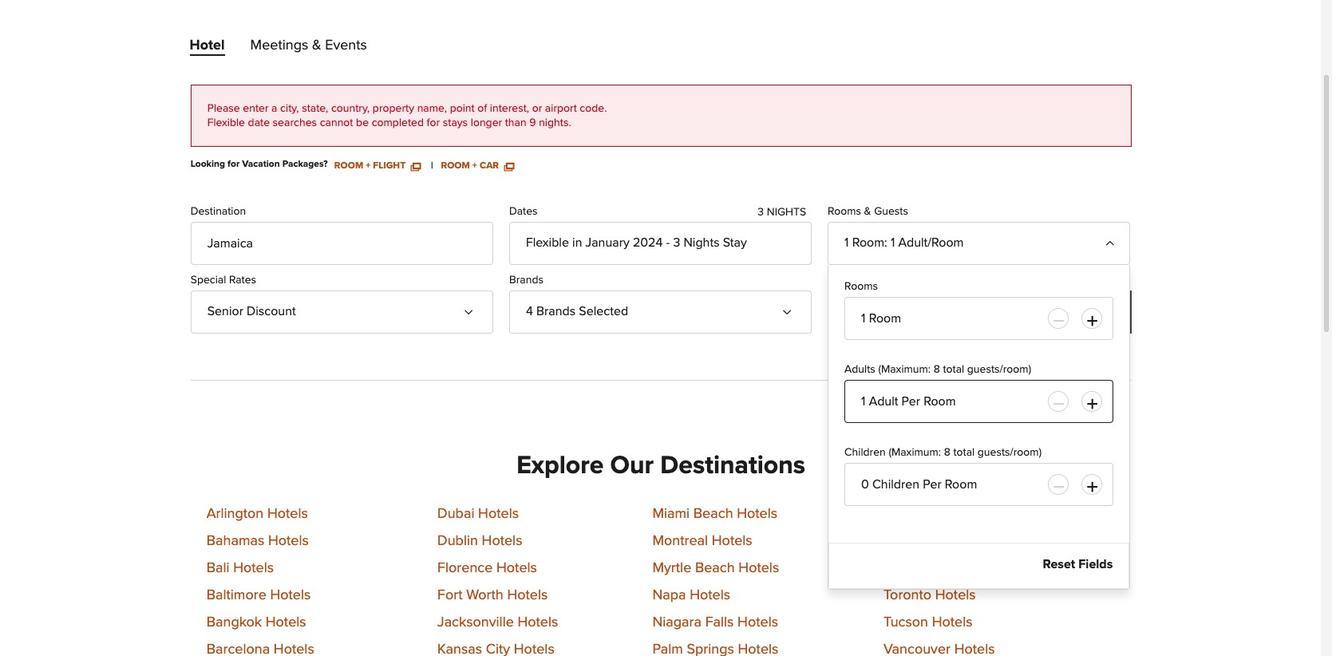 Task type: describe. For each thing, give the bounding box(es) containing it.
fields
[[1079, 558, 1113, 571]]

hotels for napa hotels
[[690, 589, 731, 603]]

trigger image for special rates
[[467, 301, 480, 314]]

adults
[[845, 364, 876, 375]]

nights.
[[539, 117, 571, 129]]

hotels for find hotels
[[1054, 304, 1097, 319]]

1 vertical spatial flexible
[[526, 236, 569, 249]]

our
[[610, 453, 654, 479]]

florence hotels
[[438, 562, 537, 576]]

car
[[480, 161, 499, 171]]

enter
[[243, 103, 269, 114]]

selected
[[579, 305, 628, 318]]

be
[[356, 117, 369, 129]]

south padre island hotels
[[884, 507, 1046, 522]]

room + flight link
[[334, 160, 421, 171]]

9
[[530, 117, 536, 129]]

myrtle
[[653, 562, 692, 576]]

hotel link
[[190, 38, 225, 59]]

hotels down montreal hotels link
[[739, 562, 780, 576]]

property
[[373, 103, 414, 114]]

explore
[[517, 453, 604, 479]]

tucson hotels
[[884, 616, 973, 630]]

hotels for bangkok hotels
[[266, 616, 306, 630]]

longer
[[471, 117, 502, 129]]

hotels for bali hotels
[[233, 562, 274, 576]]

room + car link
[[441, 160, 514, 171]]

room + flight
[[334, 161, 408, 171]]

looking
[[191, 160, 225, 169]]

use
[[854, 310, 873, 321]]

hotels for montreal hotels
[[712, 535, 753, 549]]

toronto hotels link
[[884, 589, 976, 603]]

bangkok hotels
[[207, 616, 306, 630]]

2024
[[633, 236, 663, 249]]

state,
[[302, 103, 328, 114]]

please enter a city, state, country, property name, point of interest, or airport code. flexible date searches cannot be completed for stays longer than 9 nights.
[[207, 103, 607, 129]]

children
[[845, 447, 886, 458]]

january
[[586, 236, 630, 249]]

bangkok hotels link
[[207, 616, 306, 630]]

bali
[[207, 562, 230, 576]]

hotels for arlington hotels
[[267, 507, 308, 522]]

/
[[909, 310, 912, 321]]

find
[[1024, 304, 1050, 319]]

rooms for rooms & guests
[[828, 206, 862, 217]]

arlington
[[207, 507, 264, 522]]

-
[[666, 236, 670, 249]]

bali hotels
[[207, 562, 274, 576]]

jacksonville
[[438, 616, 514, 630]]

name,
[[417, 103, 447, 114]]

opens in a new browser window. image
[[411, 161, 421, 171]]

8 for children
[[944, 447, 951, 458]]

dubai hotels
[[438, 507, 519, 522]]

in
[[573, 236, 582, 249]]

8 for adults
[[934, 364, 941, 375]]

napa hotels
[[653, 589, 731, 603]]

dublin hotels
[[438, 535, 523, 549]]

+ for car
[[473, 161, 477, 171]]

discount
[[247, 305, 296, 318]]

hotels up jacksonville hotels link
[[507, 589, 548, 603]]

guests/room) for adults (maximum: 8 total guests/room)
[[968, 364, 1032, 375]]

nights
[[684, 236, 720, 249]]

children (maximum: 8 total guests/room)
[[845, 447, 1042, 458]]

reset fields link
[[1043, 558, 1113, 571]]

packages?
[[282, 160, 328, 169]]

4 brands selected
[[526, 305, 628, 318]]

rates
[[229, 275, 256, 286]]

baltimore
[[207, 589, 267, 603]]

date
[[248, 117, 270, 129]]

please
[[207, 103, 240, 114]]

baltimore hotels link
[[207, 589, 311, 603]]

dubai
[[438, 507, 475, 522]]

hotels down destinations
[[737, 507, 778, 522]]

bali hotels link
[[207, 562, 274, 576]]

destination
[[191, 206, 246, 217]]

special rates
[[191, 275, 256, 286]]

worth
[[466, 589, 504, 603]]

niagara
[[653, 616, 702, 630]]

/room
[[928, 236, 964, 249]]

adults (maximum: 8 total guests/room)
[[845, 364, 1032, 375]]

guests
[[875, 206, 909, 217]]

meetings & events link
[[250, 38, 367, 59]]

& for rooms
[[864, 206, 872, 217]]

use points / awards
[[854, 310, 951, 321]]

or
[[532, 103, 542, 114]]

florence
[[438, 562, 493, 576]]

guests/room) for children (maximum: 8 total guests/room)
[[978, 447, 1042, 458]]

interest,
[[490, 103, 529, 114]]

fort
[[438, 589, 463, 603]]

niagara falls hotels link
[[653, 616, 779, 630]]

senior discount
[[207, 305, 296, 318]]

1 vertical spatial for
[[228, 160, 240, 169]]

of
[[478, 103, 487, 114]]

tucson hotels link
[[884, 616, 973, 630]]

1 1 from the left
[[845, 236, 849, 249]]

toronto hotels
[[884, 589, 976, 603]]

airport
[[545, 103, 577, 114]]

beach for myrtle
[[695, 562, 735, 576]]



Task type: locate. For each thing, give the bounding box(es) containing it.
florence hotels link
[[438, 562, 537, 576]]

beach
[[694, 507, 733, 522], [695, 562, 735, 576]]

3
[[758, 207, 764, 218], [674, 236, 681, 249]]

trigger image
[[786, 301, 799, 314]]

1 horizontal spatial trigger image
[[1105, 232, 1117, 245]]

hotels for toronto hotels
[[936, 589, 976, 603]]

1 vertical spatial trigger image
[[467, 301, 480, 314]]

sydney hotels link
[[884, 535, 975, 549]]

arlington hotels
[[207, 507, 308, 522]]

& left guests
[[864, 206, 872, 217]]

0 vertical spatial total
[[943, 364, 965, 375]]

room left flight at top left
[[334, 161, 363, 171]]

0 horizontal spatial 1
[[845, 236, 849, 249]]

niagara falls hotels
[[653, 616, 779, 630]]

arlington hotels link
[[207, 507, 308, 522]]

0 horizontal spatial for
[[228, 160, 240, 169]]

1 horizontal spatial 8
[[944, 447, 951, 458]]

searches
[[273, 117, 317, 129]]

trigger image
[[1105, 232, 1117, 245], [467, 301, 480, 314]]

completed
[[372, 117, 424, 129]]

point
[[450, 103, 475, 114]]

for
[[427, 117, 440, 129], [228, 160, 240, 169]]

for inside please enter a city, state, country, property name, point of interest, or airport code. flexible date searches cannot be completed for stays longer than 9 nights.
[[427, 117, 440, 129]]

hotels inside button
[[1054, 304, 1097, 319]]

brands
[[509, 275, 544, 286], [537, 305, 576, 318]]

hotels down the arlington hotels link
[[268, 535, 309, 549]]

hotels up 'bahamas hotels'
[[267, 507, 308, 522]]

& left events
[[312, 38, 321, 53]]

beach for miami
[[694, 507, 733, 522]]

hotels for dubai hotels
[[478, 507, 519, 522]]

1 vertical spatial total
[[954, 447, 975, 458]]

hotels right 'find'
[[1054, 304, 1097, 319]]

country,
[[331, 103, 370, 114]]

montreal
[[653, 535, 708, 549]]

0 vertical spatial 8
[[934, 364, 941, 375]]

+ left car
[[473, 161, 477, 171]]

0 vertical spatial rooms
[[828, 206, 862, 217]]

for down 'name,'
[[427, 117, 440, 129]]

0 vertical spatial trigger image
[[1105, 232, 1117, 245]]

1 vertical spatial brands
[[537, 305, 576, 318]]

0 horizontal spatial room
[[334, 161, 363, 171]]

8 up padre
[[944, 447, 951, 458]]

flexible left in
[[526, 236, 569, 249]]

jacksonville hotels
[[438, 616, 558, 630]]

hotels for bahamas hotels
[[268, 535, 309, 549]]

1 horizontal spatial &
[[864, 206, 872, 217]]

hotels up florence hotels link
[[482, 535, 523, 549]]

stays
[[443, 117, 468, 129]]

(maximum: for children
[[889, 447, 942, 458]]

1 horizontal spatial 1
[[891, 236, 895, 249]]

flexible in january 2024 - 3 nights stay
[[526, 236, 747, 249]]

stay
[[723, 236, 747, 249]]

napa hotels link
[[653, 589, 731, 603]]

cannot
[[320, 117, 353, 129]]

0 vertical spatial brands
[[509, 275, 544, 286]]

hotels down fort worth hotels "link"
[[518, 616, 558, 630]]

jacksonville hotels link
[[438, 616, 558, 630]]

napa
[[653, 589, 686, 603]]

hotels right falls
[[738, 616, 779, 630]]

1 horizontal spatial +
[[473, 161, 477, 171]]

trigger image for rooms & guests
[[1105, 232, 1117, 245]]

0 horizontal spatial trigger image
[[467, 301, 480, 314]]

montreal hotels
[[653, 535, 753, 549]]

(maximum: right the children
[[889, 447, 942, 458]]

senior
[[207, 305, 243, 318]]

trigger image inside senior discount link
[[467, 301, 480, 314]]

padre
[[924, 507, 961, 522]]

hotels for florence hotels
[[497, 562, 537, 576]]

brands right 4
[[537, 305, 576, 318]]

flexible inside please enter a city, state, country, property name, point of interest, or airport code. flexible date searches cannot be completed for stays longer than 9 nights.
[[207, 117, 245, 129]]

room for room + car
[[441, 161, 470, 171]]

hotels up fort worth hotels "link"
[[497, 562, 537, 576]]

tucson
[[884, 616, 929, 630]]

guests/room) down 'find'
[[968, 364, 1032, 375]]

total
[[943, 364, 965, 375], [954, 447, 975, 458]]

miami beach hotels link
[[653, 507, 778, 522]]

hotels up bangkok hotels
[[270, 589, 311, 603]]

& for meetings
[[312, 38, 321, 53]]

hotels for baltimore hotels
[[270, 589, 311, 603]]

hotels for dublin hotels
[[482, 535, 523, 549]]

0 vertical spatial for
[[427, 117, 440, 129]]

3 left nights
[[758, 207, 764, 218]]

vacation
[[242, 160, 280, 169]]

dublin
[[438, 535, 478, 549]]

adult
[[899, 236, 928, 249]]

4
[[526, 305, 533, 318]]

3 right -
[[674, 236, 681, 249]]

total for children (maximum: 8 total guests/room)
[[954, 447, 975, 458]]

2 + from the left
[[473, 161, 477, 171]]

1 vertical spatial 3
[[674, 236, 681, 249]]

room down rooms & guests
[[853, 236, 885, 249]]

miami
[[653, 507, 690, 522]]

1 horizontal spatial for
[[427, 117, 440, 129]]

1 down rooms & guests
[[845, 236, 849, 249]]

south padre island hotels link
[[884, 507, 1046, 522]]

(maximum: right adults
[[879, 364, 931, 375]]

fort worth hotels
[[438, 589, 548, 603]]

a
[[272, 103, 277, 114]]

hotels for jacksonville hotels
[[518, 616, 558, 630]]

1 vertical spatial 8
[[944, 447, 951, 458]]

hotels down south padre island hotels
[[934, 535, 975, 549]]

opens in a new browser window. image
[[504, 161, 514, 171]]

rooms & guests
[[828, 206, 909, 217]]

dublin hotels link
[[438, 535, 523, 549]]

dubai hotels link
[[438, 507, 519, 522]]

dates
[[509, 206, 538, 217]]

1 + from the left
[[366, 161, 371, 171]]

falls
[[706, 616, 734, 630]]

total down the awards
[[943, 364, 965, 375]]

miami beach hotels
[[653, 507, 778, 522]]

+ for flight
[[366, 161, 371, 171]]

0 horizontal spatial flexible
[[207, 117, 245, 129]]

fort worth hotels link
[[438, 589, 548, 603]]

None text field
[[845, 297, 1114, 340], [845, 380, 1114, 423], [845, 463, 1114, 506], [845, 297, 1114, 340], [845, 380, 1114, 423], [845, 463, 1114, 506]]

1 vertical spatial beach
[[695, 562, 735, 576]]

myrtle beach hotels
[[653, 562, 780, 576]]

1 vertical spatial (maximum:
[[889, 447, 942, 458]]

1 vertical spatial &
[[864, 206, 872, 217]]

0 horizontal spatial &
[[312, 38, 321, 53]]

total for adults (maximum: 8 total guests/room)
[[943, 364, 965, 375]]

2 horizontal spatial room
[[853, 236, 885, 249]]

guests/room) up 'island'
[[978, 447, 1042, 458]]

flexible down please
[[207, 117, 245, 129]]

hotels for sydney hotels
[[934, 535, 975, 549]]

&
[[312, 38, 321, 53], [864, 206, 872, 217]]

0 vertical spatial 3
[[758, 207, 764, 218]]

1 room : 1 adult /room
[[845, 236, 964, 249]]

hotel
[[190, 38, 225, 53]]

1
[[845, 236, 849, 249], [891, 236, 895, 249]]

hotels up dublin hotels
[[478, 507, 519, 522]]

for right looking
[[228, 160, 240, 169]]

find hotels button
[[988, 291, 1132, 334]]

destinations
[[661, 453, 806, 479]]

hotels right 'island'
[[1006, 507, 1046, 522]]

reset
[[1043, 558, 1076, 571]]

rooms up use
[[845, 281, 878, 292]]

explore our destinations
[[517, 453, 806, 479]]

0 vertical spatial guests/room)
[[968, 364, 1032, 375]]

meetings & events
[[250, 38, 367, 53]]

beach down montreal hotels link
[[695, 562, 735, 576]]

0 vertical spatial flexible
[[207, 117, 245, 129]]

(maximum: for adults
[[879, 364, 931, 375]]

beach up montreal hotels link
[[694, 507, 733, 522]]

hotels down the toronto hotels
[[932, 616, 973, 630]]

+ left flight at top left
[[366, 161, 371, 171]]

bangkok
[[207, 616, 262, 630]]

Destination text field
[[191, 222, 493, 265]]

than
[[505, 117, 527, 129]]

rooms left guests
[[828, 206, 862, 217]]

total up south padre island hotels link
[[954, 447, 975, 458]]

hotels up niagara falls hotels
[[690, 589, 731, 603]]

brands up 4
[[509, 275, 544, 286]]

find hotels
[[1024, 304, 1097, 319]]

room right |
[[441, 161, 470, 171]]

1 vertical spatial guests/room)
[[978, 447, 1042, 458]]

hotels for tucson hotels
[[932, 616, 973, 630]]

0 vertical spatial beach
[[694, 507, 733, 522]]

1 vertical spatial rooms
[[845, 281, 878, 292]]

0 horizontal spatial 3
[[674, 236, 681, 249]]

myrtle beach hotels link
[[653, 562, 780, 576]]

1 horizontal spatial flexible
[[526, 236, 569, 249]]

1 right :
[[891, 236, 895, 249]]

code.
[[580, 103, 607, 114]]

room for room + flight
[[334, 161, 363, 171]]

8 down the awards
[[934, 364, 941, 375]]

0 horizontal spatial +
[[366, 161, 371, 171]]

1 horizontal spatial room
[[441, 161, 470, 171]]

hotels up tucson hotels
[[936, 589, 976, 603]]

meetings
[[250, 38, 308, 53]]

0 horizontal spatial 8
[[934, 364, 941, 375]]

0 vertical spatial (maximum:
[[879, 364, 931, 375]]

hotels down baltimore hotels
[[266, 616, 306, 630]]

baltimore hotels
[[207, 589, 311, 603]]

hotels up myrtle beach hotels link
[[712, 535, 753, 549]]

1 horizontal spatial 3
[[758, 207, 764, 218]]

looking for vacation packages?
[[191, 160, 328, 169]]

hotels down bahamas hotels link
[[233, 562, 274, 576]]

special
[[191, 275, 226, 286]]

0 vertical spatial &
[[312, 38, 321, 53]]

2 1 from the left
[[891, 236, 895, 249]]

guests/room)
[[968, 364, 1032, 375], [978, 447, 1042, 458]]

rooms for rooms
[[845, 281, 878, 292]]



Task type: vqa. For each thing, say whether or not it's contained in the screenshot.


